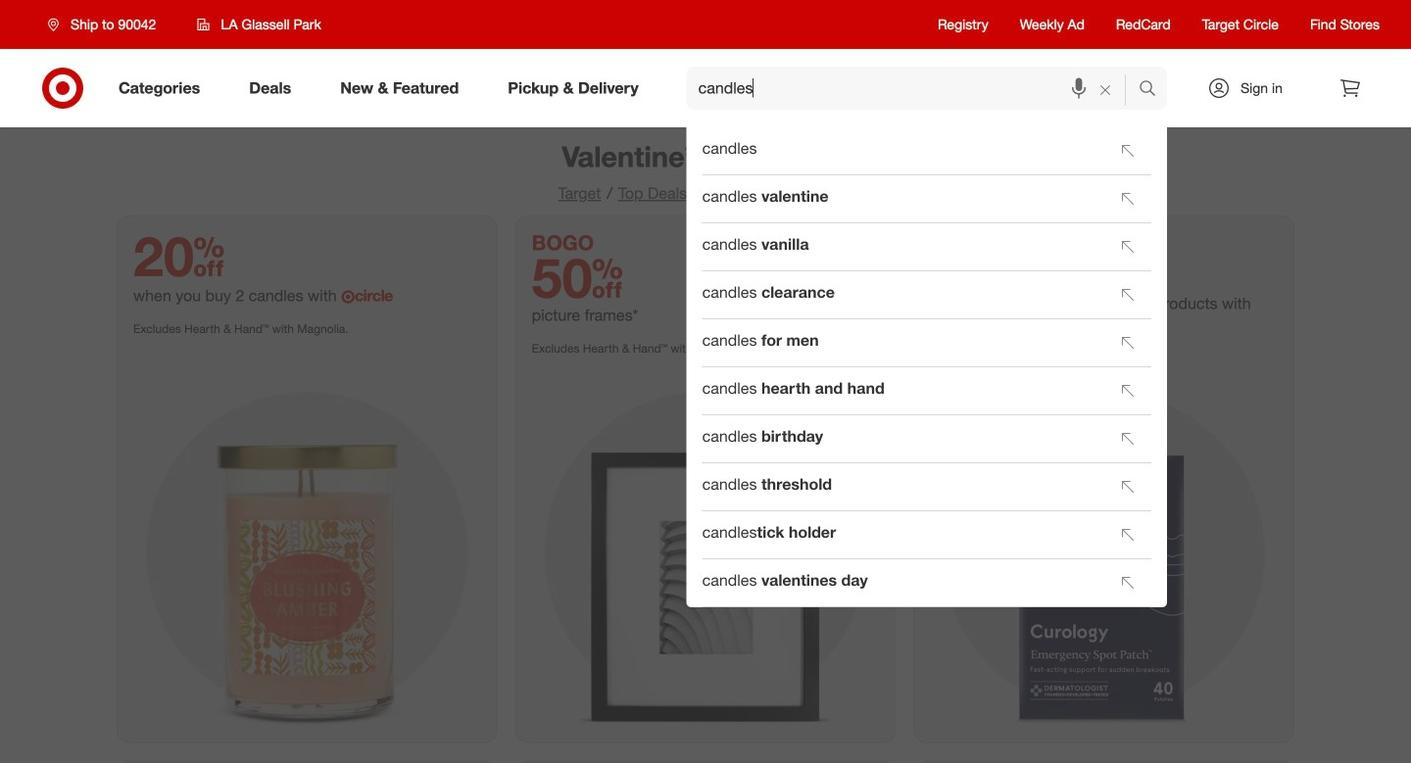 Task type: vqa. For each thing, say whether or not it's contained in the screenshot.
Cupcake
no



Task type: describe. For each thing, give the bounding box(es) containing it.
What can we help you find? suggestions appear below search field
[[687, 67, 1144, 110]]



